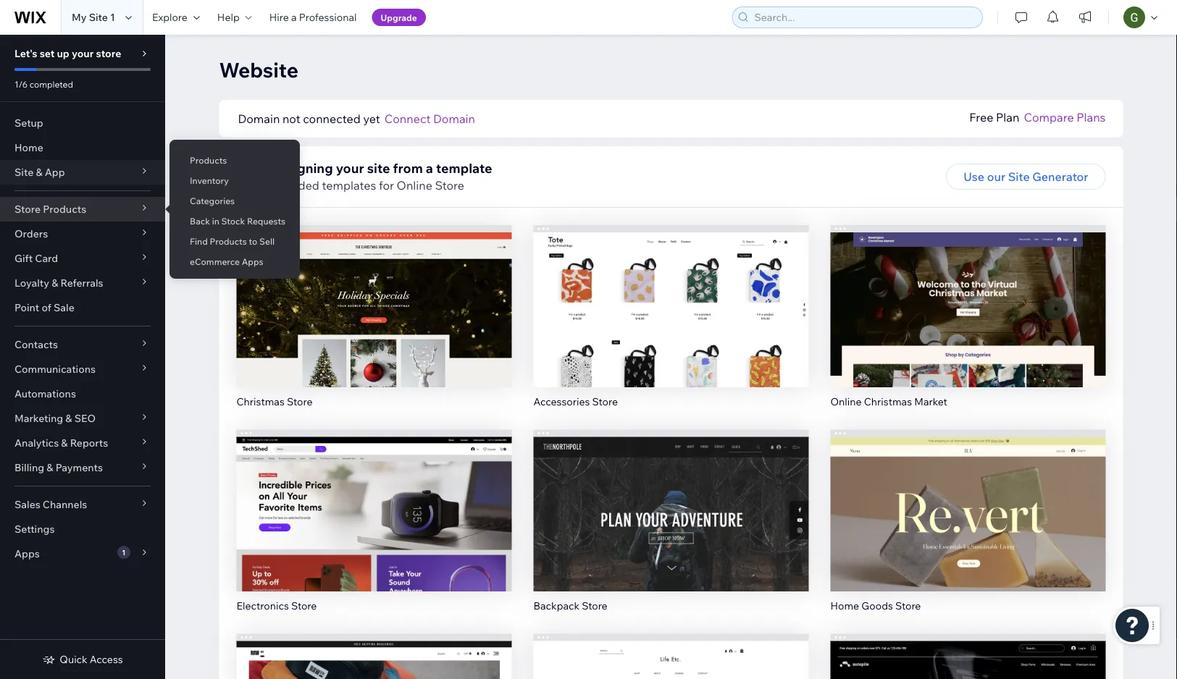 Task type: vqa. For each thing, say whether or not it's contained in the screenshot.
analytics
yes



Task type: describe. For each thing, give the bounding box(es) containing it.
1 horizontal spatial site
[[89, 11, 108, 24]]

store products button
[[0, 197, 165, 222]]

quick
[[60, 654, 87, 667]]

hire
[[269, 11, 289, 24]]

market
[[915, 395, 948, 408]]

gift card button
[[0, 246, 165, 271]]

my
[[72, 11, 87, 24]]

inventory
[[190, 175, 229, 186]]

loyalty & referrals button
[[0, 271, 165, 296]]

sales channels button
[[0, 493, 165, 518]]

back in stock requests
[[190, 216, 286, 227]]

marketing & seo button
[[0, 407, 165, 431]]

let's set up your store
[[14, 47, 121, 60]]

use our site generator
[[964, 170, 1089, 184]]

marketing & seo
[[14, 412, 96, 425]]

view for electronics store
[[361, 523, 388, 537]]

point of sale link
[[0, 296, 165, 320]]

your inside sidebar element
[[72, 47, 94, 60]]

view button for christmas store
[[344, 312, 405, 338]]

channels
[[43, 499, 87, 511]]

& for billing
[[47, 462, 53, 474]]

edit for online christmas market
[[958, 288, 980, 302]]

view for christmas store
[[361, 318, 388, 333]]

access
[[90, 654, 123, 667]]

billing
[[14, 462, 44, 474]]

find products to sell link
[[170, 229, 300, 254]]

analytics & reports button
[[0, 431, 165, 456]]

store inside start designing your site from a template recommended templates for online store
[[435, 178, 465, 193]]

sell
[[259, 236, 275, 247]]

yet
[[363, 112, 380, 126]]

communications button
[[0, 357, 165, 382]]

help button
[[209, 0, 261, 35]]

a inside start designing your site from a template recommended templates for online store
[[426, 160, 433, 176]]

orders
[[14, 228, 48, 240]]

Search... field
[[751, 7, 979, 28]]

backpack
[[534, 600, 580, 612]]

explore
[[152, 11, 188, 24]]

find products to sell
[[190, 236, 275, 247]]

in
[[212, 216, 220, 227]]

site inside dropdown button
[[14, 166, 34, 179]]

requests
[[247, 216, 286, 227]]

edit button for christmas store
[[344, 282, 405, 308]]

hire a professional
[[269, 11, 357, 24]]

automations
[[14, 388, 76, 400]]

not
[[283, 112, 301, 126]]

my site 1
[[72, 11, 115, 24]]

back
[[190, 216, 210, 227]]

edit for home goods store
[[958, 492, 980, 507]]

hire a professional link
[[261, 0, 366, 35]]

free
[[970, 110, 994, 125]]

sidebar element
[[0, 35, 165, 680]]

ecommerce apps link
[[170, 249, 300, 274]]

point
[[14, 302, 39, 314]]

online christmas market
[[831, 395, 948, 408]]

sales channels
[[14, 499, 87, 511]]

generator
[[1033, 170, 1089, 184]]

edit button for online christmas market
[[938, 282, 999, 308]]

connect
[[385, 112, 431, 126]]

accessories
[[534, 395, 590, 408]]

1/6
[[14, 79, 28, 90]]

edit button for home goods store
[[938, 486, 999, 513]]

your inside start designing your site from a template recommended templates for online store
[[336, 160, 364, 176]]

1 horizontal spatial online
[[831, 395, 862, 408]]

1 christmas from the left
[[237, 395, 285, 408]]

automations link
[[0, 382, 165, 407]]

of
[[42, 302, 51, 314]]

ecommerce
[[190, 256, 240, 267]]

store inside dropdown button
[[14, 203, 41, 216]]

products link
[[170, 148, 300, 173]]

professional
[[299, 11, 357, 24]]

analytics
[[14, 437, 59, 450]]

our
[[988, 170, 1006, 184]]

1/6 completed
[[14, 79, 73, 90]]

billing & payments button
[[0, 456, 165, 481]]

categories link
[[170, 188, 300, 213]]

home goods store
[[831, 600, 922, 612]]

back in stock requests link
[[170, 209, 300, 233]]

payments
[[56, 462, 103, 474]]

edit for christmas store
[[363, 288, 385, 302]]

referrals
[[61, 277, 103, 290]]

contacts
[[14, 339, 58, 351]]

stock
[[222, 216, 245, 227]]

quick access
[[60, 654, 123, 667]]

electronics store
[[237, 600, 317, 612]]



Task type: locate. For each thing, give the bounding box(es) containing it.
store
[[435, 178, 465, 193], [14, 203, 41, 216], [287, 395, 313, 408], [593, 395, 618, 408], [291, 600, 317, 612], [582, 600, 608, 612], [896, 600, 922, 612]]

online
[[397, 178, 433, 193], [831, 395, 862, 408]]

your up the templates
[[336, 160, 364, 176]]

quick access button
[[42, 654, 123, 667]]

up
[[57, 47, 69, 60]]

billing & payments
[[14, 462, 103, 474]]

backpack store
[[534, 600, 608, 612]]

your right up
[[72, 47, 94, 60]]

1 vertical spatial products
[[43, 203, 86, 216]]

upgrade button
[[372, 9, 426, 26]]

sale
[[54, 302, 75, 314]]

1 vertical spatial 1
[[122, 548, 126, 557]]

online inside start designing your site from a template recommended templates for online store
[[397, 178, 433, 193]]

home
[[14, 141, 43, 154], [831, 600, 860, 612]]

0 horizontal spatial online
[[397, 178, 433, 193]]

compare plans button
[[1025, 109, 1106, 126]]

0 horizontal spatial domain
[[238, 112, 280, 126]]

view button for home goods store
[[938, 517, 1000, 543]]

site inside button
[[1009, 170, 1030, 184]]

2 christmas from the left
[[865, 395, 913, 408]]

setup
[[14, 117, 43, 129]]

connected
[[303, 112, 361, 126]]

site right our
[[1009, 170, 1030, 184]]

1 horizontal spatial home
[[831, 600, 860, 612]]

view button for electronics store
[[344, 517, 405, 543]]

1 horizontal spatial domain
[[434, 112, 475, 126]]

edit button for electronics store
[[344, 486, 405, 513]]

loyalty & referrals
[[14, 277, 103, 290]]

0 horizontal spatial home
[[14, 141, 43, 154]]

0 vertical spatial a
[[291, 11, 297, 24]]

edit button for accessories store
[[641, 282, 702, 308]]

site & app button
[[0, 160, 165, 185]]

1 vertical spatial online
[[831, 395, 862, 408]]

connect domain button
[[385, 110, 475, 128]]

communications
[[14, 363, 96, 376]]

card
[[35, 252, 58, 265]]

apps inside 'link'
[[242, 256, 263, 267]]

designing
[[271, 160, 333, 176]]

view for backpack store
[[658, 523, 685, 537]]

use our site generator button
[[947, 164, 1106, 190]]

accessories store
[[534, 395, 618, 408]]

reports
[[70, 437, 108, 450]]

2 horizontal spatial site
[[1009, 170, 1030, 184]]

home down the setup
[[14, 141, 43, 154]]

edit button
[[344, 282, 405, 308], [641, 282, 702, 308], [938, 282, 999, 308], [344, 486, 405, 513], [641, 486, 702, 513], [938, 486, 999, 513]]

1 vertical spatial a
[[426, 160, 433, 176]]

& left seo
[[65, 412, 72, 425]]

loyalty
[[14, 277, 49, 290]]

apps
[[242, 256, 263, 267], [14, 548, 40, 561]]

setup link
[[0, 111, 165, 136]]

let's
[[14, 47, 37, 60]]

analytics & reports
[[14, 437, 108, 450]]

0 horizontal spatial site
[[14, 166, 34, 179]]

edit button for backpack store
[[641, 486, 702, 513]]

home inside home link
[[14, 141, 43, 154]]

1 horizontal spatial apps
[[242, 256, 263, 267]]

recommended
[[237, 178, 320, 193]]

goods
[[862, 600, 894, 612]]

0 horizontal spatial a
[[291, 11, 297, 24]]

categories
[[190, 195, 235, 206]]

& for loyalty
[[52, 277, 58, 290]]

& for marketing
[[65, 412, 72, 425]]

orders button
[[0, 222, 165, 246]]

use
[[964, 170, 985, 184]]

edit for electronics store
[[363, 492, 385, 507]]

domain left not
[[238, 112, 280, 126]]

1 domain from the left
[[238, 112, 280, 126]]

products
[[190, 155, 227, 166], [43, 203, 86, 216], [210, 236, 247, 247]]

products up ecommerce apps
[[210, 236, 247, 247]]

& left app
[[36, 166, 42, 179]]

christmas store
[[237, 395, 313, 408]]

store products
[[14, 203, 86, 216]]

0 horizontal spatial 1
[[110, 11, 115, 24]]

0 vertical spatial online
[[397, 178, 433, 193]]

products for store products
[[43, 203, 86, 216]]

apps down the settings
[[14, 548, 40, 561]]

0 horizontal spatial your
[[72, 47, 94, 60]]

& inside popup button
[[52, 277, 58, 290]]

gift card
[[14, 252, 58, 265]]

products for find products to sell
[[210, 236, 247, 247]]

apps down to in the left top of the page
[[242, 256, 263, 267]]

gift
[[14, 252, 33, 265]]

1 down settings link
[[122, 548, 126, 557]]

a right the from
[[426, 160, 433, 176]]

site left app
[[14, 166, 34, 179]]

1 horizontal spatial your
[[336, 160, 364, 176]]

& for site
[[36, 166, 42, 179]]

domain right connect
[[434, 112, 475, 126]]

1 vertical spatial home
[[831, 600, 860, 612]]

edit for backpack store
[[661, 492, 683, 507]]

view for online christmas market
[[955, 318, 982, 333]]

view for home goods store
[[955, 523, 982, 537]]

home link
[[0, 136, 165, 160]]

0 vertical spatial products
[[190, 155, 227, 166]]

products up inventory
[[190, 155, 227, 166]]

products up orders popup button at top
[[43, 203, 86, 216]]

& left reports
[[61, 437, 68, 450]]

app
[[45, 166, 65, 179]]

christmas
[[237, 395, 285, 408], [865, 395, 913, 408]]

template
[[436, 160, 493, 176]]

for
[[379, 178, 394, 193]]

free plan compare plans
[[970, 110, 1106, 125]]

1 vertical spatial your
[[336, 160, 364, 176]]

& for analytics
[[61, 437, 68, 450]]

completed
[[30, 79, 73, 90]]

domain
[[238, 112, 280, 126], [434, 112, 475, 126]]

& inside dropdown button
[[47, 462, 53, 474]]

0 vertical spatial home
[[14, 141, 43, 154]]

settings link
[[0, 518, 165, 542]]

view button for online christmas market
[[938, 312, 1000, 338]]

a right hire
[[291, 11, 297, 24]]

2 vertical spatial products
[[210, 236, 247, 247]]

site
[[367, 160, 390, 176]]

start
[[237, 160, 268, 176]]

& right loyalty
[[52, 277, 58, 290]]

1 inside sidebar element
[[122, 548, 126, 557]]

ecommerce apps
[[190, 256, 263, 267]]

home left goods
[[831, 600, 860, 612]]

products inside dropdown button
[[43, 203, 86, 216]]

website
[[219, 57, 299, 82]]

1 horizontal spatial 1
[[122, 548, 126, 557]]

plan
[[997, 110, 1020, 125]]

seo
[[74, 412, 96, 425]]

0 vertical spatial 1
[[110, 11, 115, 24]]

plans
[[1077, 110, 1106, 125]]

store
[[96, 47, 121, 60]]

your
[[72, 47, 94, 60], [336, 160, 364, 176]]

0 vertical spatial apps
[[242, 256, 263, 267]]

0 horizontal spatial apps
[[14, 548, 40, 561]]

view button for backpack store
[[641, 517, 702, 543]]

view button
[[344, 312, 405, 338], [938, 312, 1000, 338], [344, 517, 405, 543], [641, 517, 702, 543], [938, 517, 1000, 543]]

to
[[249, 236, 258, 247]]

1 right my on the left of page
[[110, 11, 115, 24]]

point of sale
[[14, 302, 75, 314]]

0 horizontal spatial christmas
[[237, 395, 285, 408]]

electronics
[[237, 600, 289, 612]]

home for home
[[14, 141, 43, 154]]

0 vertical spatial your
[[72, 47, 94, 60]]

home for home goods store
[[831, 600, 860, 612]]

find
[[190, 236, 208, 247]]

1
[[110, 11, 115, 24], [122, 548, 126, 557]]

1 horizontal spatial a
[[426, 160, 433, 176]]

site right my on the left of page
[[89, 11, 108, 24]]

& right the billing
[[47, 462, 53, 474]]

start designing your site from a template recommended templates for online store
[[237, 160, 493, 193]]

1 horizontal spatial christmas
[[865, 395, 913, 408]]

compare
[[1025, 110, 1075, 125]]

apps inside sidebar element
[[14, 548, 40, 561]]

1 vertical spatial apps
[[14, 548, 40, 561]]

set
[[40, 47, 55, 60]]

templates
[[322, 178, 377, 193]]

sales
[[14, 499, 40, 511]]

products inside 'link'
[[210, 236, 247, 247]]

2 domain from the left
[[434, 112, 475, 126]]



